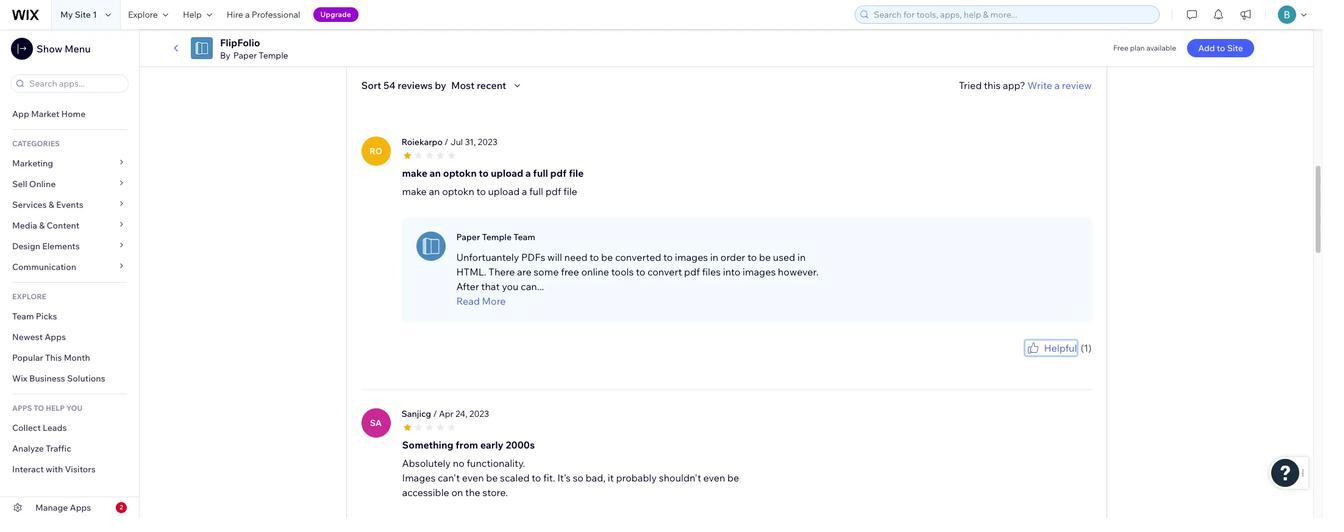 Task type: describe. For each thing, give the bounding box(es) containing it.
so
[[573, 472, 584, 484]]

you inside unfortuantely pdfs will need to be converted to images in order to be used in html. there are some free online tools to convert pdf files into images however. after that you can... read more
[[502, 280, 519, 293]]

explore
[[128, 9, 158, 20]]

1 vertical spatial images
[[743, 266, 776, 278]]

collect
[[12, 423, 41, 434]]

communication link
[[0, 257, 139, 278]]

jul
[[451, 136, 463, 147]]

early
[[480, 439, 504, 451]]

html.
[[457, 266, 487, 278]]

0 vertical spatial optokn
[[443, 167, 477, 179]]

online
[[582, 266, 609, 278]]

leads
[[43, 423, 67, 434]]

0 vertical spatial site
[[75, 9, 91, 20]]

services & events
[[12, 199, 83, 210]]

& for content
[[39, 220, 45, 231]]

analyze traffic
[[12, 443, 71, 454]]

popular this month link
[[0, 348, 139, 368]]

newest apps
[[12, 332, 66, 343]]

2
[[120, 504, 123, 512]]

unfortuantely
[[457, 251, 519, 263]]

flipfolio logo image
[[191, 37, 213, 59]]

to up online
[[590, 251, 599, 263]]

Search for tools, apps, help & more... field
[[870, 6, 1156, 23]]

team picks link
[[0, 306, 139, 327]]

to inside something from early 2000s absolutely no functionality. images can't even be scaled to fit. it's so bad, it probably shouldn't even be accessible on the store.
[[532, 472, 541, 484]]

design elements
[[12, 241, 80, 252]]

wix business solutions link
[[0, 368, 139, 389]]

1 horizontal spatial 54
[[408, 17, 420, 30]]

online
[[29, 179, 56, 190]]

sidebar element
[[0, 29, 140, 518]]

1 vertical spatial 54
[[384, 79, 396, 91]]

be up store.
[[486, 472, 498, 484]]

add to site button
[[1188, 39, 1255, 57]]

pdf inside unfortuantely pdfs will need to be converted to images in order to be used in html. there are some free online tools to convert pdf files into images however. after that you can... read more
[[684, 266, 700, 278]]

convert
[[648, 266, 682, 278]]

sell
[[12, 179, 27, 190]]

2 make from the top
[[402, 185, 427, 197]]

19
[[1099, 24, 1107, 33]]

help
[[183, 9, 202, 20]]

sanjicg / apr 24, 2023
[[402, 408, 489, 419]]

roiekarpo
[[402, 136, 443, 147]]

reviews
[[398, 79, 433, 91]]

to down roiekarpo / jul 31, 2023
[[479, 167, 489, 179]]

services
[[12, 199, 47, 210]]

you
[[66, 404, 82, 413]]

elements
[[42, 241, 80, 252]]

most
[[451, 79, 475, 91]]

professional
[[252, 9, 300, 20]]

app market home link
[[0, 104, 139, 124]]

hire a professional link
[[219, 0, 308, 29]]

apps for manage apps
[[70, 503, 91, 514]]

that
[[481, 280, 500, 293]]

the
[[465, 487, 481, 499]]

roiekarpo / jul 31, 2023
[[402, 136, 498, 147]]

home
[[61, 109, 86, 120]]

be up online
[[601, 251, 613, 263]]

will
[[548, 251, 562, 263]]

1 make from the top
[[402, 167, 428, 179]]

temple inside 'flipfolio by paper temple'
[[259, 50, 288, 61]]

manage apps
[[35, 503, 91, 514]]

by
[[220, 50, 230, 61]]

upgrade
[[321, 10, 351, 19]]

team inside sidebar element
[[12, 311, 34, 322]]

show
[[37, 43, 62, 55]]

apr
[[439, 408, 454, 419]]

from
[[456, 439, 478, 451]]

2023 for early
[[470, 408, 489, 419]]

into
[[723, 266, 741, 278]]

1 vertical spatial full
[[529, 185, 544, 197]]

media & content link
[[0, 215, 139, 236]]

0 vertical spatial file
[[569, 167, 584, 179]]

menu
[[65, 43, 91, 55]]

apps
[[12, 404, 32, 413]]

1 vertical spatial optokn
[[442, 185, 474, 197]]

hire a professional
[[227, 9, 300, 20]]

1
[[93, 9, 97, 20]]

app
[[12, 109, 29, 120]]

2 in from the left
[[798, 251, 806, 263]]

fit.
[[543, 472, 555, 484]]

to down converted
[[636, 266, 646, 278]]

available
[[1147, 43, 1177, 52]]

popular
[[12, 353, 43, 364]]

write a review button
[[1028, 78, 1092, 92]]

tried this app? write a review
[[959, 79, 1092, 91]]

functionality.
[[467, 457, 525, 469]]

wix business solutions
[[12, 373, 105, 384]]

sanjicg
[[402, 408, 431, 419]]

0 horizontal spatial images
[[675, 251, 708, 263]]

apps for newest apps
[[45, 332, 66, 343]]

free
[[561, 266, 579, 278]]

to right order
[[748, 251, 757, 263]]

picks
[[36, 311, 57, 322]]

to up convert
[[664, 251, 673, 263]]

free plan available
[[1114, 43, 1177, 52]]

collect leads
[[12, 423, 67, 434]]

sort
[[361, 79, 381, 91]]

design elements link
[[0, 236, 139, 257]]

0 vertical spatial upload
[[491, 167, 523, 179]]

1 vertical spatial pdf
[[546, 185, 561, 197]]

1 horizontal spatial temple
[[482, 232, 512, 243]]

read more button
[[457, 294, 823, 308]]

content
[[47, 220, 79, 231]]

1 even from the left
[[462, 472, 484, 484]]

app market home
[[12, 109, 86, 120]]

be left used
[[759, 251, 771, 263]]

traffic
[[46, 443, 71, 454]]

sort 54 reviews by
[[361, 79, 446, 91]]

month
[[64, 353, 90, 364]]

visitors
[[65, 464, 96, 475]]

2 even from the left
[[704, 472, 725, 484]]

to up paper temple team
[[477, 185, 486, 197]]

categories
[[12, 139, 60, 148]]

show menu button
[[11, 38, 91, 60]]

solutions
[[67, 373, 105, 384]]



Task type: locate. For each thing, give the bounding box(es) containing it.
collect leads link
[[0, 418, 139, 439]]

images right into
[[743, 266, 776, 278]]

1 horizontal spatial paper
[[457, 232, 480, 243]]

accessible
[[402, 487, 449, 499]]

thank you for your feedback
[[995, 355, 1092, 365]]

popular this month
[[12, 353, 90, 364]]

unfortuantely pdfs will need to be converted to images in order to be used in html. there are some free online tools to convert pdf files into images however. after that you can... read more
[[457, 251, 819, 307]]

analyze traffic link
[[0, 439, 139, 459]]

0 vertical spatial on
[[395, 17, 406, 30]]

to left fit.
[[532, 472, 541, 484]]

0 horizontal spatial 54
[[384, 79, 396, 91]]

0 horizontal spatial in
[[710, 251, 719, 263]]

/ left jul
[[445, 136, 449, 147]]

can...
[[521, 280, 544, 293]]

/ for from
[[433, 408, 437, 419]]

to inside add to site button
[[1217, 43, 1226, 54]]

0 vertical spatial full
[[533, 167, 548, 179]]

1 horizontal spatial in
[[798, 251, 806, 263]]

in up "files"
[[710, 251, 719, 263]]

upload
[[491, 167, 523, 179], [488, 185, 520, 197]]

absolutely
[[402, 457, 451, 469]]

1 vertical spatial upload
[[488, 185, 520, 197]]

help
[[46, 404, 65, 413]]

1 horizontal spatial you
[[1018, 355, 1030, 365]]

on right (based
[[395, 17, 406, 30]]

31,
[[465, 136, 476, 147]]

1 vertical spatial an
[[429, 185, 440, 197]]

paper up unfortuantely
[[457, 232, 480, 243]]

app?
[[1003, 79, 1026, 91]]

0 vertical spatial you
[[502, 280, 519, 293]]

1 horizontal spatial on
[[452, 487, 463, 499]]

manage
[[35, 503, 68, 514]]

an
[[430, 167, 441, 179], [429, 185, 440, 197]]

site
[[75, 9, 91, 20], [1228, 43, 1244, 54]]

0 horizontal spatial site
[[75, 9, 91, 20]]

to
[[34, 404, 44, 413]]

1 vertical spatial apps
[[70, 503, 91, 514]]

1 vertical spatial 2023
[[470, 408, 489, 419]]

upgrade button
[[313, 7, 359, 22]]

files
[[702, 266, 721, 278]]

something
[[402, 439, 454, 451]]

paper
[[233, 50, 257, 61], [457, 232, 480, 243]]

after
[[457, 280, 479, 293]]

it's
[[558, 472, 571, 484]]

your
[[1043, 355, 1059, 365]]

0 vertical spatial an
[[430, 167, 441, 179]]

write
[[1028, 79, 1053, 91]]

you down there
[[502, 280, 519, 293]]

1 horizontal spatial even
[[704, 472, 725, 484]]

sa
[[370, 418, 382, 429]]

& for events
[[49, 199, 54, 210]]

for
[[1032, 355, 1042, 365]]

1 vertical spatial site
[[1228, 43, 1244, 54]]

make an optokn to upload a full pdf file make an optokn to upload a full pdf file
[[402, 167, 584, 197]]

however.
[[778, 266, 819, 278]]

explore
[[12, 292, 46, 301]]

apps up this
[[45, 332, 66, 343]]

0 horizontal spatial even
[[462, 472, 484, 484]]

2023 right 31,
[[478, 136, 498, 147]]

2023 for optokn
[[478, 136, 498, 147]]

1 horizontal spatial team
[[514, 232, 535, 243]]

paper inside 'flipfolio by paper temple'
[[233, 50, 257, 61]]

0 horizontal spatial temple
[[259, 50, 288, 61]]

0 horizontal spatial team
[[12, 311, 34, 322]]

file
[[569, 167, 584, 179], [564, 185, 577, 197]]

1 vertical spatial temple
[[482, 232, 512, 243]]

0 horizontal spatial apps
[[45, 332, 66, 343]]

more
[[482, 295, 506, 307]]

1 vertical spatial file
[[564, 185, 577, 197]]

54 right sort on the top of page
[[384, 79, 396, 91]]

0 vertical spatial /
[[445, 136, 449, 147]]

a
[[245, 9, 250, 20], [1055, 79, 1060, 91], [526, 167, 531, 179], [522, 185, 527, 197]]

my
[[60, 9, 73, 20]]

site inside button
[[1228, 43, 1244, 54]]

flipfolio
[[220, 37, 260, 49]]

to right add
[[1217, 43, 1226, 54]]

most recent
[[451, 79, 506, 91]]

0 horizontal spatial paper
[[233, 50, 257, 61]]

0 vertical spatial pdf
[[551, 167, 567, 179]]

with
[[46, 464, 63, 475]]

54 left reviews)
[[408, 17, 420, 30]]

& right media
[[39, 220, 45, 231]]

1 vertical spatial paper
[[457, 232, 480, 243]]

0 horizontal spatial you
[[502, 280, 519, 293]]

0 horizontal spatial on
[[395, 17, 406, 30]]

on inside something from early 2000s absolutely no functionality. images can't even be scaled to fit. it's so bad, it probably shouldn't even be accessible on the store.
[[452, 487, 463, 499]]

0 vertical spatial paper
[[233, 50, 257, 61]]

0 vertical spatial team
[[514, 232, 535, 243]]

1 horizontal spatial site
[[1228, 43, 1244, 54]]

1 horizontal spatial /
[[445, 136, 449, 147]]

0 vertical spatial 2023
[[478, 136, 498, 147]]

0 vertical spatial 54
[[408, 17, 420, 30]]

1 vertical spatial on
[[452, 487, 463, 499]]

tried
[[959, 79, 982, 91]]

most recent button
[[451, 78, 525, 92]]

need
[[565, 251, 588, 263]]

0 vertical spatial &
[[49, 199, 54, 210]]

1 vertical spatial &
[[39, 220, 45, 231]]

shouldn't
[[659, 472, 701, 484]]

apps right manage
[[70, 503, 91, 514]]

1 vertical spatial /
[[433, 408, 437, 419]]

apps to help you
[[12, 404, 82, 413]]

even up the
[[462, 472, 484, 484]]

1 horizontal spatial images
[[743, 266, 776, 278]]

tools
[[612, 266, 634, 278]]

54
[[408, 17, 420, 30], [384, 79, 396, 91]]

services & events link
[[0, 195, 139, 215]]

Search apps... field
[[26, 75, 124, 92]]

this
[[45, 353, 62, 364]]

you left for
[[1018, 355, 1030, 365]]

1 vertical spatial team
[[12, 311, 34, 322]]

0 vertical spatial make
[[402, 167, 428, 179]]

by
[[435, 79, 446, 91]]

helpful button
[[1026, 341, 1077, 355]]

optokn
[[443, 167, 477, 179], [442, 185, 474, 197]]

no
[[453, 457, 465, 469]]

temple up unfortuantely
[[482, 232, 512, 243]]

media & content
[[12, 220, 79, 231]]

0 vertical spatial temple
[[259, 50, 288, 61]]

2000s
[[506, 439, 535, 451]]

thank
[[995, 355, 1016, 365]]

1 vertical spatial you
[[1018, 355, 1030, 365]]

review
[[1062, 79, 1092, 91]]

0 horizontal spatial /
[[433, 408, 437, 419]]

used
[[773, 251, 796, 263]]

paper temple image
[[416, 232, 446, 261]]

images up "files"
[[675, 251, 708, 263]]

paper temple team
[[457, 232, 535, 243]]

1 in from the left
[[710, 251, 719, 263]]

1 horizontal spatial apps
[[70, 503, 91, 514]]

pdfs
[[521, 251, 545, 263]]

/ for an
[[445, 136, 449, 147]]

pdf
[[551, 167, 567, 179], [546, 185, 561, 197], [684, 266, 700, 278]]

0 vertical spatial apps
[[45, 332, 66, 343]]

some
[[534, 266, 559, 278]]

paper down the flipfolio
[[233, 50, 257, 61]]

team down explore
[[12, 311, 34, 322]]

0 horizontal spatial &
[[39, 220, 45, 231]]

site right add
[[1228, 43, 1244, 54]]

site left 1 on the left top
[[75, 9, 91, 20]]

temple
[[259, 50, 288, 61], [482, 232, 512, 243]]

2023
[[478, 136, 498, 147], [470, 408, 489, 419]]

1 vertical spatial make
[[402, 185, 427, 197]]

in
[[710, 251, 719, 263], [798, 251, 806, 263]]

helpful
[[1045, 342, 1077, 354]]

temple down the flipfolio
[[259, 50, 288, 61]]

images
[[675, 251, 708, 263], [743, 266, 776, 278]]

converted
[[615, 251, 661, 263]]

in up "however."
[[798, 251, 806, 263]]

& left events
[[49, 199, 54, 210]]

/ left apr
[[433, 408, 437, 419]]

free
[[1114, 43, 1129, 52]]

interact
[[12, 464, 44, 475]]

newest
[[12, 332, 43, 343]]

apps inside 'link'
[[45, 332, 66, 343]]

newest apps link
[[0, 327, 139, 348]]

can't
[[438, 472, 460, 484]]

even right shouldn't
[[704, 472, 725, 484]]

market
[[31, 109, 59, 120]]

1 horizontal spatial &
[[49, 199, 54, 210]]

help button
[[176, 0, 219, 29]]

2 vertical spatial pdf
[[684, 266, 700, 278]]

are
[[517, 266, 532, 278]]

on left the
[[452, 487, 463, 499]]

team up pdfs
[[514, 232, 535, 243]]

store.
[[483, 487, 508, 499]]

0 vertical spatial images
[[675, 251, 708, 263]]

2023 right 24,
[[470, 408, 489, 419]]

be right shouldn't
[[728, 472, 739, 484]]

you
[[502, 280, 519, 293], [1018, 355, 1030, 365]]



Task type: vqa. For each thing, say whether or not it's contained in the screenshot.
OPTOKN
yes



